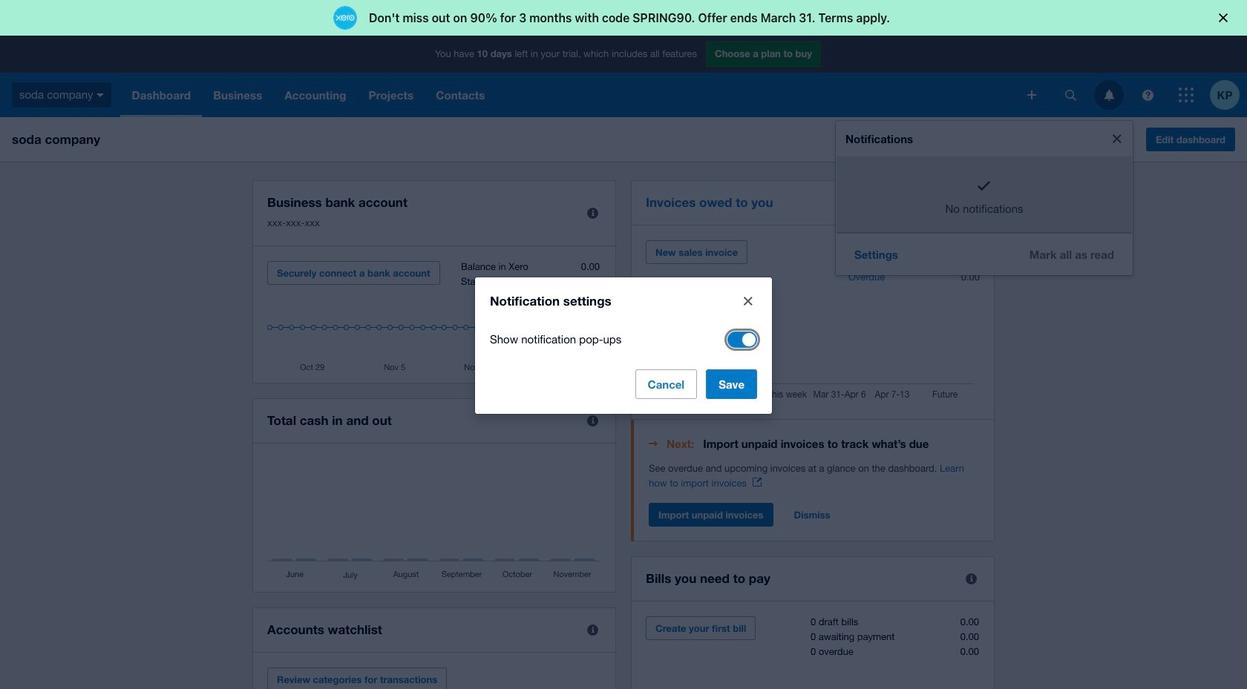 Task type: describe. For each thing, give the bounding box(es) containing it.
1 horizontal spatial svg image
[[1105, 89, 1114, 101]]

empty state of the bills widget with a 'create your first bill' button and an unpopulated column graph. image
[[646, 617, 980, 690]]

0 horizontal spatial svg image
[[1028, 91, 1037, 99]]

1 vertical spatial dialog
[[475, 277, 772, 414]]

0 vertical spatial dialog
[[0, 0, 1247, 36]]

empty state widget for the total cash in and out feature, displaying a column graph summarising bank transaction data as total money in versus total money out across all connected bank accounts, enabling a visual comparison of the two amounts. image
[[267, 459, 601, 581]]

empty state bank feed widget with a tooltip explaining the feature. includes a 'securely connect a bank account' button and a data-less flat line graph marking four weekly dates, indicating future account balance tracking. image
[[267, 261, 601, 372]]



Task type: vqa. For each thing, say whether or not it's contained in the screenshot.
recommended icon
no



Task type: locate. For each thing, give the bounding box(es) containing it.
2 horizontal spatial svg image
[[1179, 88, 1194, 102]]

svg image
[[1179, 88, 1194, 102], [1065, 89, 1076, 101], [1028, 91, 1037, 99]]

1 horizontal spatial svg image
[[1065, 89, 1076, 101]]

svg image
[[1105, 89, 1114, 101], [1142, 89, 1154, 101], [97, 93, 104, 97]]

panel body document
[[649, 462, 980, 492], [649, 462, 980, 492]]

opens in a new tab image
[[753, 478, 762, 487]]

2 horizontal spatial svg image
[[1142, 89, 1154, 101]]

dialog
[[0, 0, 1247, 36], [475, 277, 772, 414]]

heading
[[649, 435, 980, 453]]

0 horizontal spatial svg image
[[97, 93, 104, 97]]

banner
[[0, 0, 1247, 690]]

group
[[836, 121, 1133, 275]]



